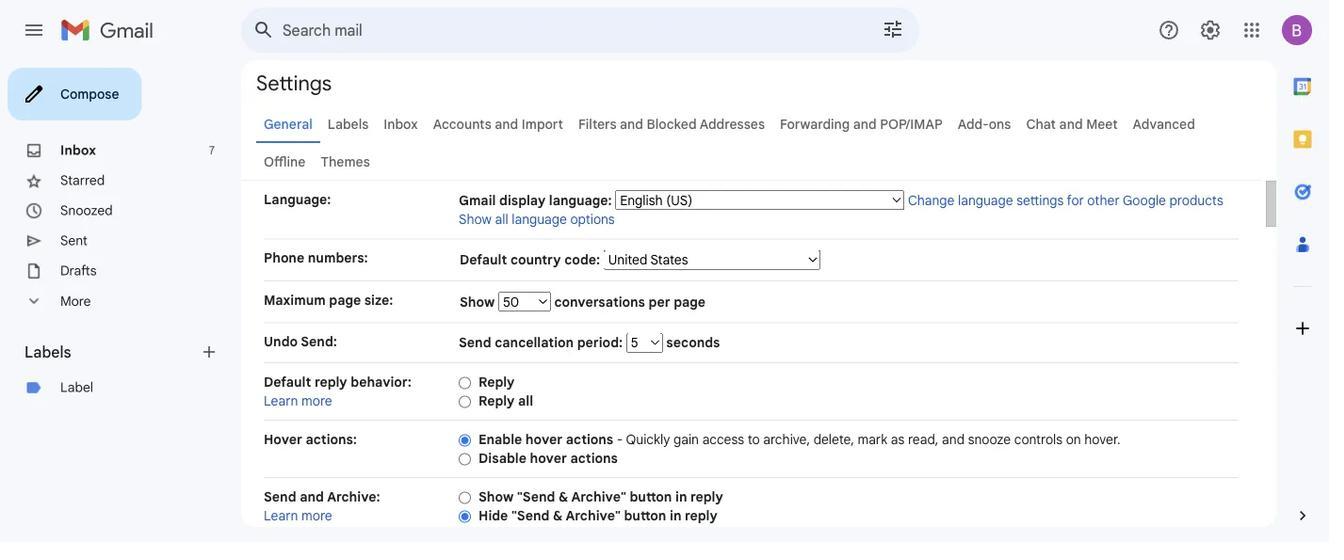 Task type: describe. For each thing, give the bounding box(es) containing it.
archive" for hide
[[566, 508, 621, 524]]

1 horizontal spatial page
[[674, 294, 706, 310]]

hover
[[264, 432, 302, 448]]

addresses
[[700, 116, 765, 132]]

compose
[[60, 86, 119, 102]]

numbers:
[[308, 250, 368, 267]]

offline
[[264, 154, 306, 170]]

learn for send and archive: learn more
[[264, 508, 298, 524]]

starred
[[60, 172, 105, 189]]

undo send:
[[264, 334, 337, 351]]

reply for reply all
[[479, 393, 515, 409]]

show for show all language options
[[459, 212, 492, 228]]

conversations
[[555, 294, 645, 310]]

pop/imap
[[880, 116, 943, 132]]

size:
[[364, 292, 393, 309]]

delete,
[[814, 432, 855, 448]]

offline link
[[264, 154, 306, 170]]

reply for show "send & archive" button in reply
[[691, 489, 724, 506]]

for
[[1067, 192, 1084, 209]]

hide
[[479, 508, 508, 524]]

send for send cancellation period:
[[459, 335, 491, 351]]

maximum page size:
[[264, 292, 393, 309]]

reply for reply
[[479, 374, 515, 391]]

send:
[[301, 334, 337, 351]]

button for show "send & archive" button in reply
[[630, 489, 672, 506]]

7
[[209, 144, 215, 158]]

drafts link
[[60, 263, 97, 279]]

behavior:
[[351, 374, 412, 391]]

undo
[[264, 334, 298, 351]]

change language settings for other google products
[[908, 192, 1224, 209]]

learn for default reply behavior: learn more
[[264, 393, 298, 409]]

inbox for topmost inbox link
[[384, 116, 418, 132]]

disable hover actions
[[479, 450, 618, 467]]

button for hide "send & archive" button in reply
[[624, 508, 667, 524]]

add-ons link
[[958, 116, 1011, 132]]

snooze
[[968, 432, 1011, 448]]

hover.
[[1085, 432, 1121, 448]]

accounts
[[433, 116, 492, 132]]

filters
[[579, 116, 617, 132]]

as
[[891, 432, 905, 448]]

general
[[264, 116, 313, 132]]

seconds
[[663, 335, 720, 351]]

more button
[[0, 286, 226, 317]]

in for hide "send & archive" button in reply
[[670, 508, 682, 524]]

quickly
[[626, 432, 670, 448]]

controls
[[1015, 432, 1063, 448]]

accounts and import link
[[433, 116, 563, 132]]

archive,
[[763, 432, 810, 448]]

snoozed link
[[60, 203, 113, 219]]

cancellation
[[495, 335, 574, 351]]

send cancellation period:
[[459, 335, 626, 351]]

hover for enable
[[526, 432, 563, 448]]

0 horizontal spatial page
[[329, 292, 361, 309]]

general link
[[264, 116, 313, 132]]

chat
[[1027, 116, 1056, 132]]

language:
[[549, 192, 612, 209]]

0 horizontal spatial language
[[512, 212, 567, 228]]

read,
[[908, 432, 939, 448]]

search mail image
[[247, 13, 281, 47]]

& for hide
[[553, 508, 563, 524]]

label
[[60, 380, 93, 396]]

snoozed
[[60, 203, 113, 219]]

0 vertical spatial language
[[958, 192, 1013, 209]]

maximum
[[264, 292, 326, 309]]

"send for show
[[517, 489, 555, 506]]

send for send and archive: learn more
[[264, 489, 296, 506]]

labels heading
[[25, 343, 200, 362]]

enable
[[479, 432, 522, 448]]

all for reply
[[518, 393, 533, 409]]

gmail
[[459, 192, 496, 209]]

hover actions:
[[264, 432, 357, 448]]

hide "send & archive" button in reply
[[479, 508, 718, 524]]

ons
[[989, 116, 1011, 132]]

to
[[748, 432, 760, 448]]

change language settings for other google products link
[[908, 192, 1224, 209]]

chat and meet
[[1027, 116, 1118, 132]]

show "send & archive" button in reply
[[479, 489, 724, 506]]

main menu image
[[23, 19, 45, 41]]

0 horizontal spatial inbox link
[[60, 142, 96, 159]]

show for show "send & archive" button in reply
[[479, 489, 514, 506]]

and for import
[[495, 116, 519, 132]]

default reply behavior: learn more
[[264, 374, 412, 409]]

period:
[[577, 335, 623, 351]]

archive" for show
[[571, 489, 626, 506]]

advanced search options image
[[874, 10, 912, 48]]

forwarding and pop/imap link
[[780, 116, 943, 132]]

advanced link
[[1133, 116, 1196, 132]]

products
[[1170, 192, 1224, 209]]

access
[[703, 432, 745, 448]]

Disable hover actions radio
[[459, 453, 471, 467]]

meet
[[1087, 116, 1118, 132]]

enable hover actions - quickly gain access to archive, delete, mark as read, and snooze controls on hover.
[[479, 432, 1121, 448]]

add-
[[958, 116, 989, 132]]

per
[[649, 294, 671, 310]]

labels for labels link
[[328, 116, 369, 132]]



Task type: locate. For each thing, give the bounding box(es) containing it.
code:
[[565, 252, 600, 269]]

Reply radio
[[459, 376, 471, 390]]

learn more link for default
[[264, 393, 332, 409]]

learn
[[264, 393, 298, 409], [264, 508, 298, 524]]

0 vertical spatial &
[[559, 489, 568, 506]]

more for and
[[302, 508, 332, 524]]

1 vertical spatial all
[[518, 393, 533, 409]]

0 horizontal spatial all
[[495, 212, 509, 228]]

1 vertical spatial archive"
[[566, 508, 621, 524]]

0 vertical spatial labels
[[328, 116, 369, 132]]

more down archive:
[[302, 508, 332, 524]]

inbox right labels link
[[384, 116, 418, 132]]

default
[[460, 252, 507, 269], [264, 374, 311, 391]]

drafts
[[60, 263, 97, 279]]

button up hide "send & archive" button in reply at the bottom of the page
[[630, 489, 672, 506]]

show down 'gmail'
[[459, 212, 492, 228]]

2 reply from the top
[[479, 393, 515, 409]]

phone
[[264, 250, 305, 267]]

show all language options
[[459, 212, 615, 228]]

2 learn from the top
[[264, 508, 298, 524]]

reply down send:
[[315, 374, 347, 391]]

default down undo
[[264, 374, 311, 391]]

inbox link up starred
[[60, 142, 96, 159]]

1 vertical spatial inbox
[[60, 142, 96, 159]]

1 vertical spatial reply
[[479, 393, 515, 409]]

compose button
[[8, 68, 142, 121]]

inbox link right labels link
[[384, 116, 418, 132]]

language right change
[[958, 192, 1013, 209]]

1 vertical spatial hover
[[530, 450, 567, 467]]

show all language options link
[[459, 212, 615, 228]]

1 vertical spatial reply
[[691, 489, 724, 506]]

inbox inside labels navigation
[[60, 142, 96, 159]]

import
[[522, 116, 563, 132]]

send down hover
[[264, 489, 296, 506]]

send up reply radio
[[459, 335, 491, 351]]

1 vertical spatial button
[[624, 508, 667, 524]]

settings
[[256, 70, 332, 96]]

label link
[[60, 380, 93, 396]]

0 vertical spatial send
[[459, 335, 491, 351]]

page right per at the bottom of page
[[674, 294, 706, 310]]

& for show
[[559, 489, 568, 506]]

reply right reply all radio
[[479, 393, 515, 409]]

learn more link up 'hover actions:'
[[264, 393, 332, 409]]

filters and blocked addresses link
[[579, 116, 765, 132]]

archive:
[[327, 489, 380, 506]]

themes
[[321, 154, 370, 170]]

hover for disable
[[530, 450, 567, 467]]

1 vertical spatial send
[[264, 489, 296, 506]]

advanced
[[1133, 116, 1196, 132]]

settings image
[[1200, 19, 1222, 41]]

hover up disable hover actions
[[526, 432, 563, 448]]

1 vertical spatial actions
[[571, 450, 618, 467]]

and right filters
[[620, 116, 644, 132]]

1 vertical spatial inbox link
[[60, 142, 96, 159]]

tab list
[[1277, 60, 1330, 475]]

Reply all radio
[[459, 395, 471, 409]]

actions
[[566, 432, 614, 448], [571, 450, 618, 467]]

learn inside send and archive: learn more
[[264, 508, 298, 524]]

actions for enable
[[566, 432, 614, 448]]

reply up reply all
[[479, 374, 515, 391]]

2 vertical spatial reply
[[685, 508, 718, 524]]

& up hide "send & archive" button in reply at the bottom of the page
[[559, 489, 568, 506]]

default for default country code:
[[460, 252, 507, 269]]

0 horizontal spatial send
[[264, 489, 296, 506]]

mark
[[858, 432, 888, 448]]

gmail image
[[60, 11, 163, 49]]

button
[[630, 489, 672, 506], [624, 508, 667, 524]]

inbox for left inbox link
[[60, 142, 96, 159]]

default country code:
[[460, 252, 604, 269]]

actions left -
[[566, 432, 614, 448]]

more
[[302, 393, 332, 409], [302, 508, 332, 524]]

default inside default reply behavior: learn more
[[264, 374, 311, 391]]

0 vertical spatial learn more link
[[264, 393, 332, 409]]

more up 'hover actions:'
[[302, 393, 332, 409]]

starred link
[[60, 172, 105, 189]]

and for meet
[[1060, 116, 1083, 132]]

all down display
[[495, 212, 509, 228]]

gmail display language:
[[459, 192, 612, 209]]

0 vertical spatial in
[[676, 489, 687, 506]]

add-ons
[[958, 116, 1011, 132]]

0 vertical spatial reply
[[315, 374, 347, 391]]

show up hide
[[479, 489, 514, 506]]

2 learn more link from the top
[[264, 508, 332, 524]]

learn up hover
[[264, 393, 298, 409]]

show
[[459, 212, 492, 228], [460, 294, 498, 310], [479, 489, 514, 506]]

None search field
[[241, 8, 920, 53]]

reply
[[479, 374, 515, 391], [479, 393, 515, 409]]

Show "Send & Archive" button in reply radio
[[459, 491, 471, 505]]

1 learn more link from the top
[[264, 393, 332, 409]]

1 vertical spatial show
[[460, 294, 498, 310]]

default for default reply behavior: learn more
[[264, 374, 311, 391]]

reply
[[315, 374, 347, 391], [691, 489, 724, 506], [685, 508, 718, 524]]

1 vertical spatial more
[[302, 508, 332, 524]]

reply inside default reply behavior: learn more
[[315, 374, 347, 391]]

1 vertical spatial learn
[[264, 508, 298, 524]]

other
[[1088, 192, 1120, 209]]

Search mail text field
[[283, 21, 829, 40]]

more for reply
[[302, 393, 332, 409]]

0 vertical spatial hover
[[526, 432, 563, 448]]

actions down -
[[571, 450, 618, 467]]

1 vertical spatial default
[[264, 374, 311, 391]]

inbox link
[[384, 116, 418, 132], [60, 142, 96, 159]]

settings
[[1017, 192, 1064, 209]]

send inside send and archive: learn more
[[264, 489, 296, 506]]

0 vertical spatial inbox
[[384, 116, 418, 132]]

on
[[1066, 432, 1081, 448]]

filters and blocked addresses
[[579, 116, 765, 132]]

in
[[676, 489, 687, 506], [670, 508, 682, 524]]

Hide "Send & Archive" button in reply radio
[[459, 510, 471, 524]]

0 vertical spatial default
[[460, 252, 507, 269]]

gain
[[674, 432, 699, 448]]

-
[[617, 432, 623, 448]]

"send right hide
[[512, 508, 550, 524]]

0 vertical spatial learn
[[264, 393, 298, 409]]

labels up 'label'
[[25, 343, 71, 362]]

button down show "send & archive" button in reply
[[624, 508, 667, 524]]

0 vertical spatial inbox link
[[384, 116, 418, 132]]

inbox up starred
[[60, 142, 96, 159]]

language down gmail display language:
[[512, 212, 567, 228]]

0 vertical spatial reply
[[479, 374, 515, 391]]

0 vertical spatial all
[[495, 212, 509, 228]]

default left country
[[460, 252, 507, 269]]

1 vertical spatial in
[[670, 508, 682, 524]]

1 horizontal spatial default
[[460, 252, 507, 269]]

more inside default reply behavior: learn more
[[302, 393, 332, 409]]

1 horizontal spatial send
[[459, 335, 491, 351]]

reply down "access"
[[691, 489, 724, 506]]

1 horizontal spatial labels
[[328, 116, 369, 132]]

support image
[[1158, 19, 1181, 41]]

themes link
[[321, 154, 370, 170]]

0 vertical spatial "send
[[517, 489, 555, 506]]

0 horizontal spatial default
[[264, 374, 311, 391]]

reply for hide "send & archive" button in reply
[[685, 508, 718, 524]]

conversations per page
[[551, 294, 706, 310]]

0 vertical spatial more
[[302, 393, 332, 409]]

1 vertical spatial &
[[553, 508, 563, 524]]

0 vertical spatial show
[[459, 212, 492, 228]]

labels up themes
[[328, 116, 369, 132]]

send
[[459, 335, 491, 351], [264, 489, 296, 506]]

all for show
[[495, 212, 509, 228]]

1 more from the top
[[302, 393, 332, 409]]

learn more link for send
[[264, 508, 332, 524]]

archive" down show "send & archive" button in reply
[[566, 508, 621, 524]]

and left archive:
[[300, 489, 324, 506]]

1 vertical spatial labels
[[25, 343, 71, 362]]

labels
[[328, 116, 369, 132], [25, 343, 71, 362]]

accounts and import
[[433, 116, 563, 132]]

1 vertical spatial language
[[512, 212, 567, 228]]

forwarding and pop/imap
[[780, 116, 943, 132]]

0 vertical spatial archive"
[[571, 489, 626, 506]]

inbox
[[384, 116, 418, 132], [60, 142, 96, 159]]

& down show "send & archive" button in reply
[[553, 508, 563, 524]]

and for archive:
[[300, 489, 324, 506]]

1 horizontal spatial inbox link
[[384, 116, 418, 132]]

reply all
[[479, 393, 533, 409]]

more
[[60, 293, 91, 310]]

"send
[[517, 489, 555, 506], [512, 508, 550, 524]]

and left import at left
[[495, 116, 519, 132]]

0 horizontal spatial labels
[[25, 343, 71, 362]]

reply down gain
[[685, 508, 718, 524]]

sent link
[[60, 233, 88, 249]]

and left pop/imap
[[854, 116, 877, 132]]

2 vertical spatial show
[[479, 489, 514, 506]]

1 horizontal spatial inbox
[[384, 116, 418, 132]]

chat and meet link
[[1027, 116, 1118, 132]]

1 horizontal spatial language
[[958, 192, 1013, 209]]

learn inside default reply behavior: learn more
[[264, 393, 298, 409]]

show for show
[[460, 294, 498, 310]]

learn down hover
[[264, 508, 298, 524]]

0 vertical spatial actions
[[566, 432, 614, 448]]

1 horizontal spatial all
[[518, 393, 533, 409]]

1 learn from the top
[[264, 393, 298, 409]]

1 vertical spatial "send
[[512, 508, 550, 524]]

0 horizontal spatial inbox
[[60, 142, 96, 159]]

sent
[[60, 233, 88, 249]]

display
[[499, 192, 546, 209]]

and for blocked
[[620, 116, 644, 132]]

"send for hide
[[512, 508, 550, 524]]

0 vertical spatial button
[[630, 489, 672, 506]]

blocked
[[647, 116, 697, 132]]

show down default country code:
[[460, 294, 498, 310]]

2 more from the top
[[302, 508, 332, 524]]

learn more link down archive:
[[264, 508, 332, 524]]

"send down disable hover actions
[[517, 489, 555, 506]]

google
[[1123, 192, 1167, 209]]

labels navigation
[[0, 60, 241, 543]]

phone numbers:
[[264, 250, 368, 267]]

send and archive: learn more
[[264, 489, 380, 524]]

and inside send and archive: learn more
[[300, 489, 324, 506]]

country
[[511, 252, 561, 269]]

options
[[570, 212, 615, 228]]

actions for disable
[[571, 450, 618, 467]]

archive" up hide "send & archive" button in reply at the bottom of the page
[[571, 489, 626, 506]]

language:
[[264, 191, 331, 208]]

hover right disable
[[530, 450, 567, 467]]

1 vertical spatial learn more link
[[264, 508, 332, 524]]

page left 'size:'
[[329, 292, 361, 309]]

and right chat
[[1060, 116, 1083, 132]]

labels inside navigation
[[25, 343, 71, 362]]

all
[[495, 212, 509, 228], [518, 393, 533, 409]]

in for show "send & archive" button in reply
[[676, 489, 687, 506]]

Enable hover actions radio
[[459, 434, 471, 448]]

hover
[[526, 432, 563, 448], [530, 450, 567, 467]]

archive"
[[571, 489, 626, 506], [566, 508, 621, 524]]

and for pop/imap
[[854, 116, 877, 132]]

labels for labels heading
[[25, 343, 71, 362]]

more inside send and archive: learn more
[[302, 508, 332, 524]]

all up enable
[[518, 393, 533, 409]]

1 reply from the top
[[479, 374, 515, 391]]

and right read, at the right bottom of the page
[[942, 432, 965, 448]]

labels link
[[328, 116, 369, 132]]



Task type: vqa. For each thing, say whether or not it's contained in the screenshot.
the bottommost actions
yes



